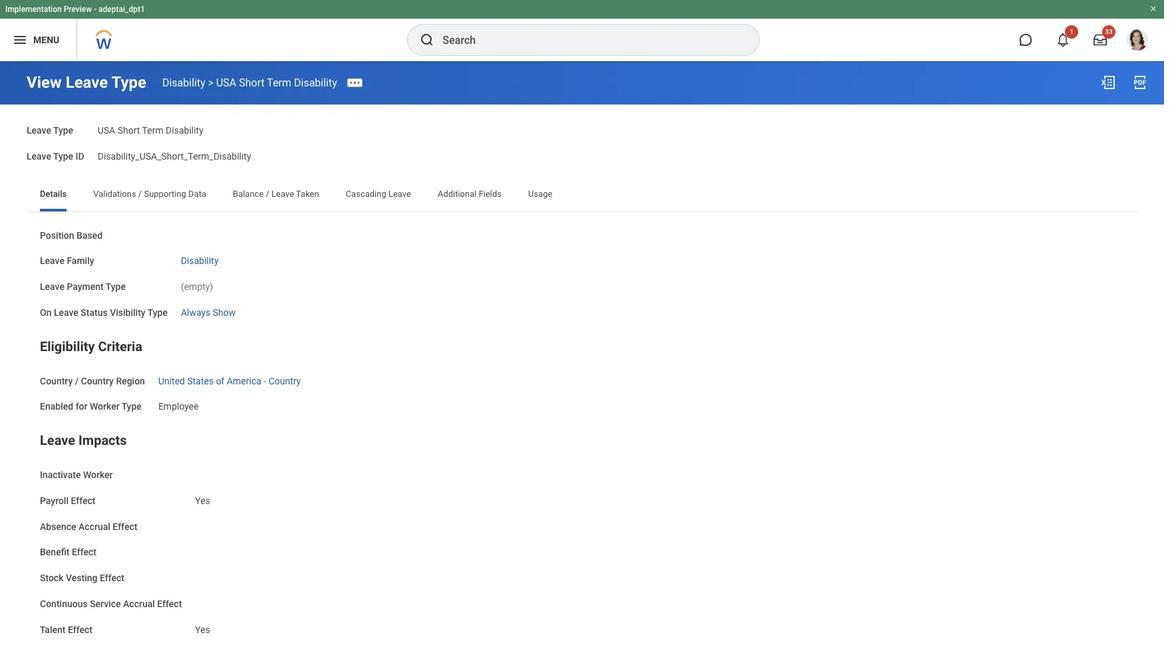Task type: locate. For each thing, give the bounding box(es) containing it.
talent effect
[[40, 624, 92, 635]]

- right "america"
[[264, 376, 266, 386]]

status
[[81, 307, 108, 318]]

0 horizontal spatial usa
[[98, 125, 115, 136]]

leave up on
[[40, 281, 64, 292]]

1 horizontal spatial country
[[81, 376, 114, 386]]

/ up for
[[75, 376, 79, 386]]

adeptai_dpt1
[[99, 5, 145, 14]]

leave
[[66, 73, 108, 92], [27, 125, 51, 136], [27, 151, 51, 162], [272, 189, 294, 199], [389, 189, 411, 199], [40, 256, 64, 266], [40, 281, 64, 292], [54, 307, 78, 318], [40, 433, 75, 448]]

term inside leave type element
[[142, 125, 163, 136]]

family
[[67, 256, 94, 266]]

accrual right service
[[123, 599, 155, 609]]

preview
[[64, 5, 92, 14]]

region
[[116, 376, 145, 386]]

usa down view leave type
[[98, 125, 115, 136]]

worker right for
[[90, 401, 120, 412]]

always show
[[181, 307, 236, 318]]

2 yes from the top
[[195, 624, 210, 635]]

data
[[188, 189, 206, 199]]

employee element
[[158, 399, 199, 412]]

position
[[40, 230, 74, 241]]

validations
[[93, 189, 136, 199]]

worker inside leave impacts group
[[83, 470, 113, 480]]

country right "america"
[[269, 376, 301, 386]]

service
[[90, 599, 121, 609]]

for
[[76, 401, 88, 412]]

type up on leave status visibility type
[[106, 281, 126, 292]]

0 horizontal spatial accrual
[[79, 521, 110, 532]]

balance / leave taken
[[233, 189, 319, 199]]

0 horizontal spatial country
[[40, 376, 73, 386]]

enabled
[[40, 401, 73, 412]]

payroll
[[40, 496, 69, 506]]

>
[[208, 76, 214, 89]]

/ for country
[[75, 376, 79, 386]]

1 vertical spatial worker
[[83, 470, 113, 480]]

short up disability_usa_short_term_disability
[[118, 125, 140, 136]]

1 horizontal spatial -
[[264, 376, 266, 386]]

1 horizontal spatial short
[[239, 76, 265, 89]]

justify image
[[12, 32, 28, 48]]

inactivate worker
[[40, 470, 113, 480]]

view leave type
[[27, 73, 146, 92]]

short
[[239, 76, 265, 89], [118, 125, 140, 136]]

1 vertical spatial -
[[264, 376, 266, 386]]

disability > usa short term disability link
[[162, 76, 337, 89]]

taken
[[296, 189, 319, 199]]

impacts
[[79, 433, 127, 448]]

benefit
[[40, 547, 70, 558]]

0 vertical spatial worker
[[90, 401, 120, 412]]

country up 'enabled'
[[40, 376, 73, 386]]

implementation preview -   adeptai_dpt1
[[5, 5, 145, 14]]

tab list
[[27, 179, 1138, 211]]

absence
[[40, 521, 76, 532]]

0 vertical spatial usa
[[216, 76, 236, 89]]

/ inside eligibility criteria group
[[75, 376, 79, 386]]

leave type id
[[27, 151, 84, 162]]

country
[[40, 376, 73, 386], [81, 376, 114, 386], [269, 376, 301, 386]]

0 horizontal spatial /
[[75, 376, 79, 386]]

usa short term disability
[[98, 125, 203, 136]]

menu button
[[0, 19, 77, 61]]

1 country from the left
[[40, 376, 73, 386]]

33
[[1105, 28, 1113, 35]]

1 horizontal spatial accrual
[[123, 599, 155, 609]]

1 yes from the top
[[195, 496, 210, 506]]

visibility
[[110, 307, 146, 318]]

1 vertical spatial short
[[118, 125, 140, 136]]

usa
[[216, 76, 236, 89], [98, 125, 115, 136]]

2 horizontal spatial /
[[266, 189, 269, 199]]

0 horizontal spatial term
[[142, 125, 163, 136]]

leave impacts group
[[40, 430, 1125, 637]]

stock
[[40, 573, 64, 584]]

yes for talent effect
[[195, 624, 210, 635]]

leave right view
[[66, 73, 108, 92]]

effect
[[71, 496, 95, 506], [113, 521, 137, 532], [72, 547, 96, 558], [100, 573, 124, 584], [157, 599, 182, 609], [68, 624, 92, 635]]

implementation
[[5, 5, 62, 14]]

- right "preview"
[[94, 5, 97, 14]]

disability
[[162, 76, 205, 89], [294, 76, 337, 89], [166, 125, 203, 136], [181, 256, 219, 266]]

yes
[[195, 496, 210, 506], [195, 624, 210, 635]]

disability_usa_short_term_disability
[[98, 151, 251, 162]]

-
[[94, 5, 97, 14], [264, 376, 266, 386]]

0 vertical spatial -
[[94, 5, 97, 14]]

id
[[76, 151, 84, 162]]

america
[[227, 376, 261, 386]]

- inside 'menu' banner
[[94, 5, 97, 14]]

2 horizontal spatial country
[[269, 376, 301, 386]]

0 horizontal spatial short
[[118, 125, 140, 136]]

/ left 'supporting' at the left top of page
[[138, 189, 142, 199]]

/ for validations
[[138, 189, 142, 199]]

view printable version (pdf) image
[[1133, 75, 1148, 90]]

1 vertical spatial accrual
[[123, 599, 155, 609]]

disability > usa short term disability
[[162, 76, 337, 89]]

1 vertical spatial yes
[[195, 624, 210, 635]]

accrual right absence
[[79, 521, 110, 532]]

benefit effect
[[40, 547, 96, 558]]

worker down impacts
[[83, 470, 113, 480]]

continuous
[[40, 599, 88, 609]]

0 vertical spatial term
[[267, 76, 291, 89]]

disability link
[[181, 253, 219, 266]]

type down the region in the bottom left of the page
[[122, 401, 142, 412]]

leave right cascading
[[389, 189, 411, 199]]

0 horizontal spatial -
[[94, 5, 97, 14]]

leave down 'enabled'
[[40, 433, 75, 448]]

1 vertical spatial term
[[142, 125, 163, 136]]

/ right balance
[[266, 189, 269, 199]]

view
[[27, 73, 62, 92]]

leave impacts button
[[40, 433, 127, 448]]

always
[[181, 307, 210, 318]]

- inside eligibility criteria group
[[264, 376, 266, 386]]

eligibility criteria
[[40, 338, 142, 354]]

/
[[138, 189, 142, 199], [266, 189, 269, 199], [75, 376, 79, 386]]

1 vertical spatial usa
[[98, 125, 115, 136]]

short right >
[[239, 76, 265, 89]]

usa right >
[[216, 76, 236, 89]]

tab list containing details
[[27, 179, 1138, 211]]

type
[[111, 73, 146, 92], [53, 125, 73, 136], [53, 151, 73, 162], [106, 281, 126, 292], [148, 307, 168, 318], [122, 401, 142, 412]]

term
[[267, 76, 291, 89], [142, 125, 163, 136]]

1 horizontal spatial /
[[138, 189, 142, 199]]

country up enabled for worker type on the left bottom of page
[[81, 376, 114, 386]]

0 vertical spatial yes
[[195, 496, 210, 506]]

validations / supporting data
[[93, 189, 206, 199]]

vesting
[[66, 573, 97, 584]]

worker
[[90, 401, 120, 412], [83, 470, 113, 480]]

cascading leave
[[346, 189, 411, 199]]

(empty)
[[181, 281, 213, 292]]

accrual
[[79, 521, 110, 532], [123, 599, 155, 609]]



Task type: vqa. For each thing, say whether or not it's contained in the screenshot.
rightmost -
yes



Task type: describe. For each thing, give the bounding box(es) containing it.
united
[[158, 376, 185, 386]]

show
[[213, 307, 236, 318]]

payroll effect
[[40, 496, 95, 506]]

profile logan mcneil image
[[1127, 29, 1148, 53]]

type inside eligibility criteria group
[[122, 401, 142, 412]]

united states of america - country
[[158, 376, 301, 386]]

leave right on
[[54, 307, 78, 318]]

details
[[40, 189, 67, 199]]

eligibility criteria group
[[40, 336, 1125, 414]]

enabled for worker type
[[40, 401, 142, 412]]

inactivate
[[40, 470, 81, 480]]

2 country from the left
[[81, 376, 114, 386]]

eligibility
[[40, 338, 95, 354]]

inbox large image
[[1094, 33, 1107, 47]]

leave impacts
[[40, 433, 127, 448]]

yes for payroll effect
[[195, 496, 210, 506]]

type up 'leave type id'
[[53, 125, 73, 136]]

type right 'visibility'
[[148, 307, 168, 318]]

worker inside eligibility criteria group
[[90, 401, 120, 412]]

united states of america - country link
[[158, 373, 301, 386]]

1 horizontal spatial term
[[267, 76, 291, 89]]

absence accrual effect
[[40, 521, 137, 532]]

country / country region
[[40, 376, 145, 386]]

states
[[187, 376, 214, 386]]

usa inside leave type element
[[98, 125, 115, 136]]

type left id
[[53, 151, 73, 162]]

notifications large image
[[1057, 33, 1070, 47]]

supporting
[[144, 189, 186, 199]]

1
[[1070, 28, 1074, 35]]

33 button
[[1086, 25, 1116, 55]]

0 vertical spatial accrual
[[79, 521, 110, 532]]

3 country from the left
[[269, 376, 301, 386]]

position based
[[40, 230, 103, 241]]

of
[[216, 376, 225, 386]]

payment
[[67, 281, 104, 292]]

payroll effect element
[[195, 488, 210, 507]]

employee
[[158, 401, 199, 412]]

leave inside group
[[40, 433, 75, 448]]

cascading
[[346, 189, 386, 199]]

1 button
[[1049, 25, 1079, 55]]

usage
[[528, 189, 553, 199]]

view leave type main content
[[0, 61, 1164, 661]]

export to excel image
[[1101, 75, 1117, 90]]

on leave status visibility type
[[40, 307, 168, 318]]

leave payment type
[[40, 281, 126, 292]]

always show link
[[181, 305, 236, 318]]

0 vertical spatial short
[[239, 76, 265, 89]]

/ for balance
[[266, 189, 269, 199]]

talent effect element
[[195, 617, 210, 636]]

Search Workday  search field
[[443, 25, 732, 55]]

leave left taken
[[272, 189, 294, 199]]

leave down position
[[40, 256, 64, 266]]

leave family
[[40, 256, 94, 266]]

leave down leave type
[[27, 151, 51, 162]]

1 horizontal spatial usa
[[216, 76, 236, 89]]

fields
[[479, 189, 502, 199]]

short inside leave type element
[[118, 125, 140, 136]]

menu banner
[[0, 0, 1164, 61]]

leave type element
[[98, 117, 203, 137]]

disability inside leave type element
[[166, 125, 203, 136]]

type up leave type element
[[111, 73, 146, 92]]

menu
[[33, 34, 59, 45]]

additional fields
[[438, 189, 502, 199]]

based
[[77, 230, 103, 241]]

additional
[[438, 189, 477, 199]]

leave up 'leave type id'
[[27, 125, 51, 136]]

balance
[[233, 189, 264, 199]]

leave type
[[27, 125, 73, 136]]

criteria
[[98, 338, 142, 354]]

close environment banner image
[[1150, 5, 1158, 13]]

talent
[[40, 624, 66, 635]]

eligibility criteria button
[[40, 338, 142, 354]]

tab list inside view leave type main content
[[27, 179, 1138, 211]]

stock vesting effect
[[40, 573, 124, 584]]

continuous service accrual effect
[[40, 599, 182, 609]]

on
[[40, 307, 52, 318]]

search image
[[419, 32, 435, 48]]



